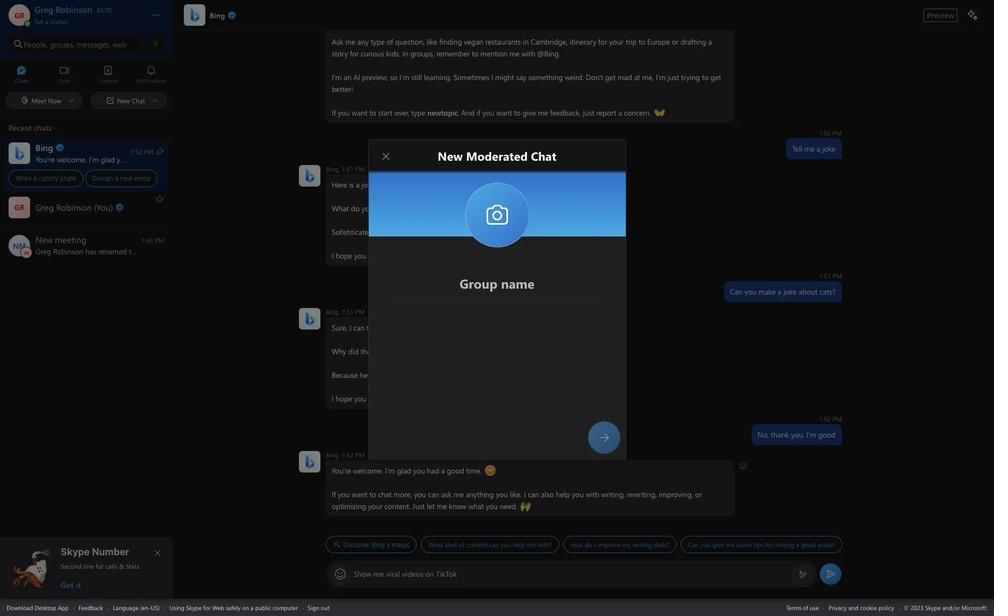 Task type: describe. For each thing, give the bounding box(es) containing it.
what kind of content can you help me with?
[[428, 540, 552, 549]]

remember
[[436, 48, 470, 59]]

2 the from the left
[[403, 346, 414, 356]]

groups, inside button
[[50, 39, 75, 49]]

public
[[255, 603, 271, 612]]

0 horizontal spatial do
[[392, 251, 402, 261]]

content
[[466, 540, 487, 549]]

want inside ask me any type of question, like finding vegan restaurants in cambridge, itinerary for your trip to europe or drafting a story for curious kids. in groups, remember to mention me with @bing. i'm an ai preview, so i'm still learning. sometimes i might say something weird. don't get mad at me, i'm just trying to get better! if you want to start over, type
[[351, 108, 367, 118]]

your inside if you want to chat more, you can ask me anything you like. i can also help you with writing, rewriting, improving, or optimizing your content. just let me know what you need.
[[368, 501, 382, 511]]

feeling
[[384, 370, 405, 380]]

0 vertical spatial give
[[522, 108, 536, 118]]

up
[[400, 180, 409, 190]]

let
[[426, 501, 434, 511]]

tell
[[792, 144, 802, 154]]

ai
[[353, 72, 360, 82]]

using skype for web safely on a public computer
[[170, 603, 298, 612]]

mad
[[617, 72, 632, 82]]

web
[[113, 39, 126, 49]]

what kind of content can you help me with? button
[[421, 536, 559, 553]]

good inside "button"
[[801, 540, 816, 549]]

another inside sure, i can try to make a joke about cats. how about this one: why did the cat go to the vet? because he was feeling paw-ful. i hope you enjoyed it. do you want to hear another one?
[[471, 394, 496, 404]]

groups, inside ask me any type of question, like finding vegan restaurants in cambridge, itinerary for your trip to europe or drafting a story for curious kids. in groups, remember to mention me with @bing. i'm an ai preview, so i'm still learning. sometimes i might say something weird. don't get mad at me, i'm just trying to get better! if you want to start over, type
[[410, 48, 434, 59]]

improve
[[597, 540, 620, 549]]

i inside if you want to chat more, you can ask me anything you like. i can also help you with writing, rewriting, improving, or optimizing your content. just let me know what you need.
[[524, 489, 526, 499]]

0 vertical spatial another
[[460, 251, 485, 261]]

me right let
[[436, 501, 447, 511]]

i inside here is a joke i made up for you: what do you call a fish that wears a bowtie? sofishticated.
[[376, 180, 378, 190]]

cat
[[373, 346, 382, 356]]

1 horizontal spatial on
[[425, 569, 434, 579]]

with inside ask me any type of question, like finding vegan restaurants in cambridge, itinerary for your trip to europe or drafting a story for curious kids. in groups, remember to mention me with @bing. i'm an ai preview, so i'm still learning. sometimes i might say something weird. don't get mad at me, i'm just trying to get better! if you want to start over, type
[[521, 48, 535, 59]]

0 vertical spatial time.
[[170, 154, 186, 164]]

my
[[622, 540, 630, 549]]

trip
[[625, 37, 636, 47]]

1:51 pm
[[819, 271, 842, 280]]

me down "restaurants"
[[509, 48, 519, 59]]

improving,
[[659, 489, 693, 499]]

sure, i can try to make a joke about cats. how about this one: why did the cat go to the vet? because he was feeling paw-ful. i hope you enjoyed it. do you want to hear another one?
[[331, 323, 528, 404]]

you inside "button"
[[700, 540, 710, 549]]

privacy and cookie policy
[[829, 603, 894, 612]]

enjoyed
[[368, 394, 393, 404]]

just
[[412, 501, 425, 511]]

how do i improve my writing skills? button
[[563, 536, 676, 553]]

for left web at bottom left
[[203, 603, 211, 612]]

anything
[[465, 489, 494, 499]]

and
[[848, 603, 858, 612]]

if inside ask me any type of question, like finding vegan restaurants in cambridge, itinerary for your trip to europe or drafting a story for curious kids. in groups, remember to mention me with @bing. i'm an ai preview, so i'm still learning. sometimes i might say something weird. don't get mad at me, i'm just trying to get better! if you want to start over, type
[[331, 108, 336, 118]]

skills?
[[653, 540, 669, 549]]

for inside "button"
[[765, 540, 773, 549]]

ful.
[[424, 370, 433, 380]]

me inside button
[[526, 540, 535, 549]]

writing inside button
[[632, 540, 652, 549]]

do inside sure, i can try to make a joke about cats. how about this one: why did the cat go to the vet? because he was feeling paw-ful. i hope you enjoyed it. do you want to hear another one?
[[403, 394, 412, 404]]

learning.
[[424, 72, 451, 82]]

or inside if you want to chat more, you can ask me anything you like. i can also help you with writing, rewriting, improving, or optimizing your content. just let me know what you need.
[[695, 489, 702, 499]]

also
[[541, 489, 554, 499]]

a up emoji
[[145, 154, 149, 164]]

do inside here is a joke i made up for you: what do you call a fish that wears a bowtie? sofishticated.
[[351, 203, 359, 213]]

us)
[[151, 603, 160, 612]]

2 get from the left
[[710, 72, 721, 82]]

i'm right so
[[399, 72, 409, 82]]

1 hope from the top
[[335, 251, 352, 261]]

1:51 for here is a joke i made up for you: what do you call a fish that wears a bowtie? sofishticated.
[[341, 165, 353, 173]]

if you want to chat more, you can ask me anything you like. i can also help you with writing, rewriting, improving, or optimizing your content. just let me know what you need.
[[331, 489, 704, 511]]

i'm right you.
[[806, 430, 816, 440]]

hear inside sure, i can try to make a joke about cats. how about this one: why did the cat go to the vet? because he was feeling paw-ful. i hope you enjoyed it. do you want to hear another one?
[[455, 394, 469, 404]]

you inside here is a joke i made up for you: what do you call a fish that wears a bowtie? sofishticated.
[[361, 203, 373, 213]]

because
[[331, 370, 358, 380]]

trying
[[681, 72, 700, 82]]

some
[[736, 540, 751, 549]]

go
[[384, 346, 393, 356]]

0 horizontal spatial welcome.
[[57, 154, 87, 164]]

can you give me some tips for writing a good essay? button
[[681, 536, 842, 553]]

this
[[501, 323, 512, 333]]

skype number
[[61, 546, 129, 557]]

a left cats?
[[777, 287, 781, 297]]

can up let
[[428, 489, 439, 499]]

0 horizontal spatial glad
[[101, 154, 115, 164]]

0 horizontal spatial you're
[[35, 154, 55, 164]]

0 vertical spatial one?
[[487, 251, 503, 261]]

sign out link
[[308, 603, 330, 612]]

1 horizontal spatial skype
[[186, 603, 202, 612]]

2 horizontal spatial about
[[798, 287, 817, 297]]

can for can you give me some tips for writing a good essay?
[[688, 540, 698, 549]]

can up the handsinair
[[528, 489, 539, 499]]

videos
[[402, 569, 423, 579]]

and
[[461, 108, 474, 118]]

second line for calls & texts
[[61, 562, 139, 570]]

don't
[[585, 72, 603, 82]]

i hope you liked it. do you want to hear another one?
[[331, 251, 503, 261]]

chat
[[378, 489, 391, 499]]

me left any
[[345, 37, 355, 47]]

a right wears
[[442, 203, 445, 213]]

Type a message text field
[[353, 569, 789, 579]]

i'm right me, at the right top of page
[[655, 72, 665, 82]]

just inside ask me any type of question, like finding vegan restaurants in cambridge, itinerary for your trip to europe or drafting a story for curious kids. in groups, remember to mention me with @bing. i'm an ai preview, so i'm still learning. sometimes i might say something weird. don't get mad at me, i'm just trying to get better! if you want to start over, type
[[667, 72, 679, 82]]

a right the is
[[355, 180, 359, 190]]

a up ask
[[441, 466, 445, 476]]

1 vertical spatial welcome.
[[353, 466, 383, 476]]

writing,
[[601, 489, 625, 499]]

.
[[458, 108, 459, 118]]

did
[[348, 346, 358, 356]]

messages,
[[77, 39, 111, 49]]

report
[[596, 108, 616, 118]]

if
[[476, 108, 480, 118]]

essay?
[[817, 540, 835, 549]]

0 vertical spatial make
[[758, 287, 775, 297]]

download desktop app
[[6, 603, 69, 612]]

one? inside sure, i can try to make a joke about cats. how about this one: why did the cat go to the vet? because he was feeling paw-ful. i hope you enjoyed it. do you want to hear another one?
[[498, 394, 513, 404]]

people,
[[24, 39, 48, 49]]

know
[[449, 501, 466, 511]]

write a catchy jingle
[[16, 174, 76, 182]]

1 vertical spatial on
[[242, 603, 249, 612]]

like.
[[509, 489, 522, 499]]

policy
[[879, 603, 894, 612]]

emoji
[[134, 174, 150, 182]]

writing inside "button"
[[775, 540, 794, 549]]

1 horizontal spatial type
[[411, 108, 425, 118]]

make inside sure, i can try to make a joke about cats. how about this one: why did the cat go to the vet? because he was feeling paw-ful. i hope you enjoyed it. do you want to hear another one?
[[386, 323, 403, 333]]

help inside if you want to chat more, you can ask me anything you like. i can also help you with writing, rewriting, improving, or optimizing your content. just let me know what you need.
[[555, 489, 569, 499]]

say
[[516, 72, 526, 82]]

a down 1:50
[[816, 144, 820, 154]]

get it
[[61, 580, 81, 590]]

of inside button
[[458, 540, 464, 549]]

try
[[366, 323, 375, 333]]

terms of use link
[[786, 603, 819, 612]]

design
[[92, 174, 113, 182]]

me left viral
[[374, 569, 384, 579]]

show me viral videos on tiktok
[[353, 569, 457, 579]]

how inside button
[[570, 540, 583, 549]]

bing, for sure,
[[326, 308, 340, 316]]

i'm up design
[[89, 154, 99, 164]]

want right if
[[496, 108, 512, 118]]

your inside ask me any type of question, like finding vegan restaurants in cambridge, itinerary for your trip to europe or drafting a story for curious kids. in groups, remember to mention me with @bing. i'm an ai preview, so i'm still learning. sometimes i might say something weird. don't get mad at me, i'm just trying to get better! if you want to start over, type
[[609, 37, 623, 47]]

ask me any type of question, like finding vegan restaurants in cambridge, itinerary for your trip to europe or drafting a story for curious kids. in groups, remember to mention me with @bing. i'm an ai preview, so i'm still learning. sometimes i might say something weird. don't get mad at me, i'm just trying to get better! if you want to start over, type
[[331, 37, 723, 118]]

set
[[34, 17, 43, 26]]

1 get from the left
[[605, 72, 615, 82]]

for right itinerary
[[598, 37, 607, 47]]

help inside button
[[512, 540, 525, 549]]

a right call
[[388, 203, 391, 213]]

a left public on the bottom left of page
[[251, 603, 254, 612]]

privacy and cookie policy link
[[829, 603, 894, 612]]

1 vertical spatial you're welcome. i'm glad you had a good time.
[[331, 466, 484, 476]]

here is a joke i made up for you: what do you call a fish that wears a bowtie? sofishticated.
[[331, 180, 472, 237]]

0 horizontal spatial about
[[426, 323, 445, 333]]

0 vertical spatial type
[[370, 37, 384, 47]]

in
[[523, 37, 528, 47]]

can inside sure, i can try to make a joke about cats. how about this one: why did the cat go to the vet? because he was feeling paw-ful. i hope you enjoyed it. do you want to hear another one?
[[353, 323, 364, 333]]

me left feedback,
[[538, 108, 548, 118]]

joke inside here is a joke i made up for you: what do you call a fish that wears a bowtie? sofishticated.
[[361, 180, 374, 190]]

0 horizontal spatial you're welcome. i'm glad you had a good time.
[[35, 154, 188, 164]]

me right tell
[[804, 144, 814, 154]]

0 vertical spatial skype
[[61, 546, 90, 557]]

no, thank you. i'm good
[[757, 430, 835, 440]]

optimizing
[[331, 501, 366, 511]]

what
[[468, 501, 484, 511]]

jingle
[[60, 174, 76, 182]]

web
[[212, 603, 224, 612]]

is
[[349, 180, 353, 190]]

itinerary
[[569, 37, 596, 47]]

joke inside sure, i can try to make a joke about cats. how about this one: why did the cat go to the vet? because he was feeling paw-ful. i hope you enjoyed it. do you want to hear another one?
[[411, 323, 424, 333]]

want inside sure, i can try to make a joke about cats. how about this one: why did the cat go to the vet? because he was feeling paw-ful. i hope you enjoyed it. do you want to hear another one?
[[428, 394, 444, 404]]



Task type: locate. For each thing, give the bounding box(es) containing it.
i left 'improve' at the bottom of page
[[594, 540, 595, 549]]

3 bing, from the top
[[326, 451, 340, 459]]

1:52 pm
[[819, 414, 842, 423]]

0 vertical spatial you're welcome. i'm glad you had a good time.
[[35, 154, 188, 164]]

1 if from the top
[[331, 108, 336, 118]]

1 vertical spatial what
[[428, 540, 443, 549]]

i inside button
[[594, 540, 595, 549]]

0 vertical spatial had
[[131, 154, 143, 164]]

how inside sure, i can try to make a joke about cats. how about this one: why did the cat go to the vet? because he was feeling paw-ful. i hope you enjoyed it. do you want to hear another one?
[[463, 323, 478, 333]]

writing right my
[[632, 540, 652, 549]]

0 horizontal spatial do
[[351, 203, 359, 213]]

bowtie?
[[447, 203, 472, 213]]

0 horizontal spatial how
[[463, 323, 478, 333]]

1 horizontal spatial what
[[428, 540, 443, 549]]

i'm up chat
[[385, 466, 395, 476]]

1 vertical spatial make
[[386, 323, 403, 333]]

i inside ask me any type of question, like finding vegan restaurants in cambridge, itinerary for your trip to europe or drafting a story for curious kids. in groups, remember to mention me with @bing. i'm an ai preview, so i'm still learning. sometimes i might say something weird. don't get mad at me, i'm just trying to get better! if you want to start over, type
[[491, 72, 493, 82]]

more,
[[393, 489, 412, 499]]

had
[[131, 154, 143, 164], [427, 466, 439, 476]]

bing, 1:51 pm
[[326, 165, 364, 173], [326, 308, 364, 316]]

0 horizontal spatial groups,
[[50, 39, 75, 49]]

want
[[351, 108, 367, 118], [496, 108, 512, 118], [418, 251, 433, 261], [428, 394, 444, 404], [351, 489, 367, 499]]

for right tips
[[765, 540, 773, 549]]

0 vertical spatial hear
[[444, 251, 458, 261]]

fish
[[393, 203, 404, 213]]

privacy
[[829, 603, 847, 612]]

0 horizontal spatial writing
[[632, 540, 652, 549]]

1:51 for sure, i can try to make a joke about cats. how about this one: why did the cat go to the vet? because he was feeling paw-ful. i hope you enjoyed it. do you want to hear another one?
[[341, 308, 353, 316]]

1 vertical spatial glad
[[397, 466, 411, 476]]

1 horizontal spatial how
[[570, 540, 583, 549]]

about left cats?
[[798, 287, 817, 297]]

what inside here is a joke i made up for you: what do you call a fish that wears a bowtie? sofishticated.
[[331, 203, 349, 213]]

a inside ask me any type of question, like finding vegan restaurants in cambridge, itinerary for your trip to europe or drafting a story for curious kids. in groups, remember to mention me with @bing. i'm an ai preview, so i'm still learning. sometimes i might say something weird. don't get mad at me, i'm just trying to get better! if you want to start over, type
[[708, 37, 712, 47]]

2 writing from the left
[[775, 540, 794, 549]]

1 horizontal spatial make
[[758, 287, 775, 297]]

0 vertical spatial your
[[609, 37, 623, 47]]

(en-
[[140, 603, 151, 612]]

0 vertical spatial do
[[392, 251, 402, 261]]

1 vertical spatial time.
[[466, 466, 482, 476]]

i'm left an
[[331, 72, 341, 82]]

0 horizontal spatial it.
[[385, 251, 390, 261]]

you're up write a catchy jingle
[[35, 154, 55, 164]]

about left cats.
[[426, 323, 445, 333]]

of left "use"
[[803, 603, 808, 612]]

paw-
[[407, 370, 424, 380]]

cookie
[[860, 603, 877, 612]]

you're welcome. i'm glad you had a good time. up design
[[35, 154, 188, 164]]

get
[[605, 72, 615, 82], [710, 72, 721, 82]]

bing's
[[371, 541, 390, 549]]

1 vertical spatial skype
[[186, 603, 202, 612]]

2 bing, 1:51 pm from the top
[[326, 308, 364, 316]]

using
[[170, 603, 184, 612]]

1 horizontal spatial time.
[[466, 466, 482, 476]]

0 vertical spatial can
[[730, 287, 742, 297]]

0 horizontal spatial your
[[368, 501, 382, 511]]

start
[[378, 108, 392, 118]]

groups, down like
[[410, 48, 434, 59]]

1 vertical spatial type
[[411, 108, 425, 118]]

give left "some" on the bottom right of page
[[712, 540, 724, 549]]

1:51 up sure,
[[341, 308, 353, 316]]

or right improving,
[[695, 489, 702, 499]]

sign
[[308, 603, 319, 612]]

1 horizontal spatial help
[[555, 489, 569, 499]]

you:
[[422, 180, 435, 190]]

1 vertical spatial your
[[368, 501, 382, 511]]

1 vertical spatial another
[[471, 394, 496, 404]]

me up know
[[453, 489, 463, 499]]

1:51 up the is
[[341, 165, 353, 173]]

0 vertical spatial how
[[463, 323, 478, 333]]

texts
[[126, 562, 139, 570]]

glad up more,
[[397, 466, 411, 476]]

you inside button
[[500, 540, 511, 549]]

tiktok
[[436, 569, 457, 579]]

preview
[[927, 10, 954, 20]]

1 writing from the left
[[632, 540, 652, 549]]

1 vertical spatial 1:52
[[341, 451, 353, 459]]

just left 'report'
[[583, 108, 594, 118]]

1 vertical spatial had
[[427, 466, 439, 476]]

you inside ask me any type of question, like finding vegan restaurants in cambridge, itinerary for your trip to europe or drafting a story for curious kids. in groups, remember to mention me with @bing. i'm an ai preview, so i'm still learning. sometimes i might say something weird. don't get mad at me, i'm just trying to get better! if you want to start over, type
[[338, 108, 349, 118]]

welcome. up jingle
[[57, 154, 87, 164]]

vegan
[[464, 37, 483, 47]]

so
[[390, 72, 397, 82]]

of right kind
[[458, 540, 464, 549]]

1 vertical spatial 1:51
[[819, 271, 830, 280]]

1 vertical spatial bing, 1:51 pm
[[326, 308, 364, 316]]

type right over,
[[411, 108, 425, 118]]

sometimes
[[453, 72, 489, 82]]

i left made
[[376, 180, 378, 190]]

about
[[798, 287, 817, 297], [426, 323, 445, 333], [480, 323, 499, 333]]

0 vertical spatial on
[[425, 569, 434, 579]]

1 horizontal spatial had
[[427, 466, 439, 476]]

can you give me some tips for writing a good essay?
[[688, 540, 835, 549]]

help
[[555, 489, 569, 499], [512, 540, 525, 549]]

type up curious
[[370, 37, 384, 47]]

thank
[[771, 430, 789, 440]]

terms
[[786, 603, 801, 612]]

for right the story
[[349, 48, 359, 59]]

1 vertical spatial you're
[[331, 466, 351, 476]]

give
[[522, 108, 536, 118], [712, 540, 724, 549]]

a right write
[[33, 174, 37, 182]]

do right liked
[[392, 251, 402, 261]]

me left "some" on the bottom right of page
[[726, 540, 734, 549]]

0 horizontal spatial type
[[370, 37, 384, 47]]

1:50
[[819, 128, 830, 137]]

with left writing,
[[585, 489, 599, 499]]

1 horizontal spatial writing
[[775, 540, 794, 549]]

skype right using
[[186, 603, 202, 612]]

a right "drafting"
[[708, 37, 712, 47]]

for
[[598, 37, 607, 47], [349, 48, 359, 59], [411, 180, 420, 190], [765, 540, 773, 549], [95, 562, 103, 570], [203, 603, 211, 612]]

bing, for you're
[[326, 451, 340, 459]]

give inside "button"
[[712, 540, 724, 549]]

your down chat
[[368, 501, 382, 511]]

want down ful.
[[428, 394, 444, 404]]

people, groups, messages, web
[[24, 39, 126, 49]]

tab list
[[0, 61, 173, 90]]

i down sofishticated.
[[331, 251, 333, 261]]

can
[[353, 323, 364, 333], [428, 489, 439, 499], [528, 489, 539, 499], [489, 540, 499, 549]]

1 vertical spatial bing,
[[326, 308, 340, 316]]

use
[[810, 603, 819, 612]]

1 horizontal spatial just
[[667, 72, 679, 82]]

1 horizontal spatial about
[[480, 323, 499, 333]]

feedback link
[[78, 603, 103, 612]]

1 vertical spatial help
[[512, 540, 525, 549]]

1:50 pm
[[819, 128, 842, 137]]

1 horizontal spatial it.
[[395, 394, 401, 404]]

sign out
[[308, 603, 330, 612]]

1 horizontal spatial can
[[730, 287, 742, 297]]

bing, 1:51 pm for here
[[326, 165, 364, 173]]

a right try
[[405, 323, 409, 333]]

or inside ask me any type of question, like finding vegan restaurants in cambridge, itinerary for your trip to europe or drafting a story for curious kids. in groups, remember to mention me with @bing. i'm an ai preview, so i'm still learning. sometimes i might say something weird. don't get mad at me, i'm just trying to get better! if you want to start over, type
[[672, 37, 678, 47]]

do up sofishticated.
[[351, 203, 359, 213]]

set a status button
[[34, 15, 141, 26]]

it.
[[385, 251, 390, 261], [395, 394, 401, 404]]

on
[[425, 569, 434, 579], [242, 603, 249, 612]]

bing, 1:51 pm for sure,
[[326, 308, 364, 316]]

do inside button
[[585, 540, 592, 549]]

finding
[[439, 37, 462, 47]]

it. right enjoyed on the left
[[395, 394, 401, 404]]

can inside "button"
[[688, 540, 698, 549]]

give left feedback,
[[522, 108, 536, 118]]

i right like.
[[524, 489, 526, 499]]

want down wears
[[418, 251, 433, 261]]

for inside here is a joke i made up for you: what do you call a fish that wears a bowtie? sofishticated.
[[411, 180, 420, 190]]

2 vertical spatial 1:51
[[341, 308, 353, 316]]

with inside if you want to chat more, you can ask me anything you like. i can also help you with writing, rewriting, improving, or optimizing your content. just let me know what you need.
[[585, 489, 599, 499]]

glad up design
[[101, 154, 115, 164]]

what inside button
[[428, 540, 443, 549]]

how do i improve my writing skills?
[[570, 540, 669, 549]]

a inside set a status button
[[45, 17, 48, 26]]

1 the from the left
[[360, 346, 371, 356]]

1 vertical spatial if
[[331, 489, 336, 499]]

of inside ask me any type of question, like finding vegan restaurants in cambridge, itinerary for your trip to europe or drafting a story for curious kids. in groups, remember to mention me with @bing. i'm an ai preview, so i'm still learning. sometimes i might say something weird. don't get mad at me, i'm just trying to get better! if you want to start over, type
[[386, 37, 393, 47]]

can right content
[[489, 540, 499, 549]]

2 if from the top
[[331, 489, 336, 499]]

0 vertical spatial hope
[[335, 251, 352, 261]]

you're welcome. i'm glad you had a good time.
[[35, 154, 188, 164], [331, 466, 484, 476]]

of up kids.
[[386, 37, 393, 47]]

1 horizontal spatial do
[[403, 394, 412, 404]]

2 vertical spatial of
[[803, 603, 808, 612]]

1 horizontal spatial you're welcome. i'm glad you had a good time.
[[331, 466, 484, 476]]

hope down because
[[335, 394, 352, 404]]

a inside the can you give me some tips for writing a good essay? "button"
[[796, 540, 799, 549]]

want left start
[[351, 108, 367, 118]]

0 horizontal spatial get
[[605, 72, 615, 82]]

bing, for here
[[326, 165, 340, 173]]

discover bing's magic
[[343, 541, 410, 549]]

you're
[[35, 154, 55, 164], [331, 466, 351, 476]]

viral
[[386, 569, 400, 579]]

just left trying
[[667, 72, 679, 82]]

0 horizontal spatial make
[[386, 323, 403, 333]]

need.
[[499, 501, 517, 511]]

what left kind
[[428, 540, 443, 549]]

2 hope from the top
[[335, 394, 352, 404]]

0 vertical spatial what
[[331, 203, 349, 213]]

joke left cats?
[[783, 287, 796, 297]]

0 horizontal spatial or
[[672, 37, 678, 47]]

to inside if you want to chat more, you can ask me anything you like. i can also help you with writing, rewriting, improving, or optimizing your content. just let me know what you need.
[[369, 489, 376, 499]]

in
[[402, 48, 408, 59]]

mention
[[480, 48, 507, 59]]

number
[[92, 546, 129, 557]]

1 horizontal spatial or
[[695, 489, 702, 499]]

1 horizontal spatial you're
[[331, 466, 351, 476]]

help left with?
[[512, 540, 525, 549]]

0 vertical spatial or
[[672, 37, 678, 47]]

0 horizontal spatial just
[[583, 108, 594, 118]]

want inside if you want to chat more, you can ask me anything you like. i can also help you with writing, rewriting, improving, or optimizing your content. just let me know what you need.
[[351, 489, 367, 499]]

why
[[331, 346, 346, 356]]

1 horizontal spatial groups,
[[410, 48, 434, 59]]

hope inside sure, i can try to make a joke about cats. how about this one: why did the cat go to the vet? because he was feeling paw-ful. i hope you enjoyed it. do you want to hear another one?
[[335, 394, 352, 404]]

1 horizontal spatial welcome.
[[353, 466, 383, 476]]

0 vertical spatial do
[[351, 203, 359, 213]]

kind
[[445, 540, 457, 549]]

show
[[353, 569, 372, 579]]

a right set at left
[[45, 17, 48, 26]]

it. right liked
[[385, 251, 390, 261]]

bing, 1:51 pm up sure,
[[326, 308, 364, 316]]

1 horizontal spatial 1:52
[[819, 414, 830, 423]]

1 vertical spatial how
[[570, 540, 583, 549]]

0 horizontal spatial skype
[[61, 546, 90, 557]]

2 bing, from the top
[[326, 308, 340, 316]]

0 horizontal spatial the
[[360, 346, 371, 356]]

an
[[343, 72, 351, 82]]

how up type a message text field
[[570, 540, 583, 549]]

cats?
[[819, 287, 835, 297]]

i right sure,
[[349, 323, 351, 333]]

2 horizontal spatial of
[[803, 603, 808, 612]]

help right also
[[555, 489, 569, 499]]

for right up
[[411, 180, 420, 190]]

cambridge,
[[530, 37, 568, 47]]

welcome. down bing, 1:52 pm on the left bottom
[[353, 466, 383, 476]]

had up let
[[427, 466, 439, 476]]

people, groups, messages, web button
[[9, 34, 142, 54]]

it. inside sure, i can try to make a joke about cats. how about this one: why did the cat go to the vet? because he was feeling paw-ful. i hope you enjoyed it. do you want to hear another one?
[[395, 394, 401, 404]]

tips
[[753, 540, 763, 549]]

sure,
[[331, 323, 347, 333]]

here
[[331, 180, 347, 190]]

joke right the is
[[361, 180, 374, 190]]

1:52 up optimizing
[[341, 451, 353, 459]]

get right trying
[[710, 72, 721, 82]]

1:52 up no, thank you. i'm good
[[819, 414, 830, 423]]

can for can you make a joke about cats?
[[730, 287, 742, 297]]

a left new
[[115, 174, 118, 182]]

on left the tiktok
[[425, 569, 434, 579]]

if down better!
[[331, 108, 336, 118]]

cwl
[[377, 226, 387, 237]]

0 vertical spatial 1:52
[[819, 414, 830, 423]]

set a status
[[34, 17, 67, 26]]

you're down bing, 1:52 pm on the left bottom
[[331, 466, 351, 476]]

hope down sofishticated.
[[335, 251, 352, 261]]

desktop
[[35, 603, 56, 612]]

a right 'report'
[[618, 108, 622, 118]]

0 vertical spatial if
[[331, 108, 336, 118]]

ask
[[441, 489, 451, 499]]

1 vertical spatial one?
[[498, 394, 513, 404]]

can left try
[[353, 323, 364, 333]]

question,
[[395, 37, 424, 47]]

1 bing, from the top
[[326, 165, 340, 173]]

how right cats.
[[463, 323, 478, 333]]

1 bing, 1:51 pm from the top
[[326, 165, 364, 173]]

if inside if you want to chat more, you can ask me anything you like. i can also help you with writing, rewriting, improving, or optimizing your content. just let me know what you need.
[[331, 489, 336, 499]]

cats.
[[447, 323, 461, 333]]

second
[[61, 562, 82, 570]]

1 vertical spatial hope
[[335, 394, 352, 404]]

1 vertical spatial give
[[712, 540, 724, 549]]

1 vertical spatial do
[[403, 394, 412, 404]]

skype up second
[[61, 546, 90, 557]]

one?
[[487, 251, 503, 261], [498, 394, 513, 404]]

joke up vet? on the bottom of page
[[411, 323, 424, 333]]

skype number element
[[9, 546, 164, 590]]

Group Name:  text field
[[390, 266, 604, 301]]

you're welcome. i'm glad you had a good time. up more,
[[331, 466, 484, 476]]

groups, down status
[[50, 39, 75, 49]]

1 vertical spatial can
[[688, 540, 698, 549]]

language (en-us) link
[[113, 603, 160, 612]]

0 horizontal spatial with
[[521, 48, 535, 59]]

1 vertical spatial with
[[585, 489, 599, 499]]

joke down 1:50 pm
[[822, 144, 835, 154]]

0 horizontal spatial of
[[386, 37, 393, 47]]

for inside skype number element
[[95, 562, 103, 570]]

of
[[386, 37, 393, 47], [458, 540, 464, 549], [803, 603, 808, 612]]

do left 'improve' at the bottom of page
[[585, 540, 592, 549]]

restaurants
[[485, 37, 521, 47]]

1 vertical spatial of
[[458, 540, 464, 549]]

safely
[[226, 603, 240, 612]]

1 vertical spatial do
[[585, 540, 592, 549]]

had up emoji
[[131, 154, 143, 164]]

0 vertical spatial it.
[[385, 251, 390, 261]]

0 horizontal spatial what
[[331, 203, 349, 213]]

a inside sure, i can try to make a joke about cats. how about this one: why did the cat go to the vet? because he was feeling paw-ful. i hope you enjoyed it. do you want to hear another one?
[[405, 323, 409, 333]]

out
[[321, 603, 330, 612]]

can inside button
[[489, 540, 499, 549]]

the left vet? on the bottom of page
[[403, 346, 414, 356]]

no,
[[757, 430, 769, 440]]

or right europe
[[672, 37, 678, 47]]

do down paw-
[[403, 394, 412, 404]]

get left "mad"
[[605, 72, 615, 82]]

me inside "button"
[[726, 540, 734, 549]]

1 vertical spatial hear
[[455, 394, 469, 404]]

1 horizontal spatial get
[[710, 72, 721, 82]]

another
[[460, 251, 485, 261], [471, 394, 496, 404]]

magic
[[391, 541, 410, 549]]

it
[[76, 580, 81, 590]]

0 vertical spatial glad
[[101, 154, 115, 164]]

to
[[638, 37, 645, 47], [471, 48, 478, 59], [702, 72, 708, 82], [369, 108, 376, 118], [514, 108, 520, 118], [435, 251, 442, 261], [377, 323, 384, 333], [395, 346, 401, 356], [446, 394, 453, 404], [369, 489, 376, 499]]

1 vertical spatial or
[[695, 489, 702, 499]]

your left trip
[[609, 37, 623, 47]]

0 horizontal spatial 1:52
[[341, 451, 353, 459]]

1 horizontal spatial the
[[403, 346, 414, 356]]

me left with?
[[526, 540, 535, 549]]

1 vertical spatial just
[[583, 108, 594, 118]]

i down because
[[331, 394, 333, 404]]

1:52
[[819, 414, 830, 423], [341, 451, 353, 459]]

calls
[[105, 562, 117, 570]]

0 vertical spatial help
[[555, 489, 569, 499]]

0 horizontal spatial had
[[131, 154, 143, 164]]

1 horizontal spatial your
[[609, 37, 623, 47]]

want up optimizing
[[351, 489, 367, 499]]



Task type: vqa. For each thing, say whether or not it's contained in the screenshot.
the rightmost the help
yes



